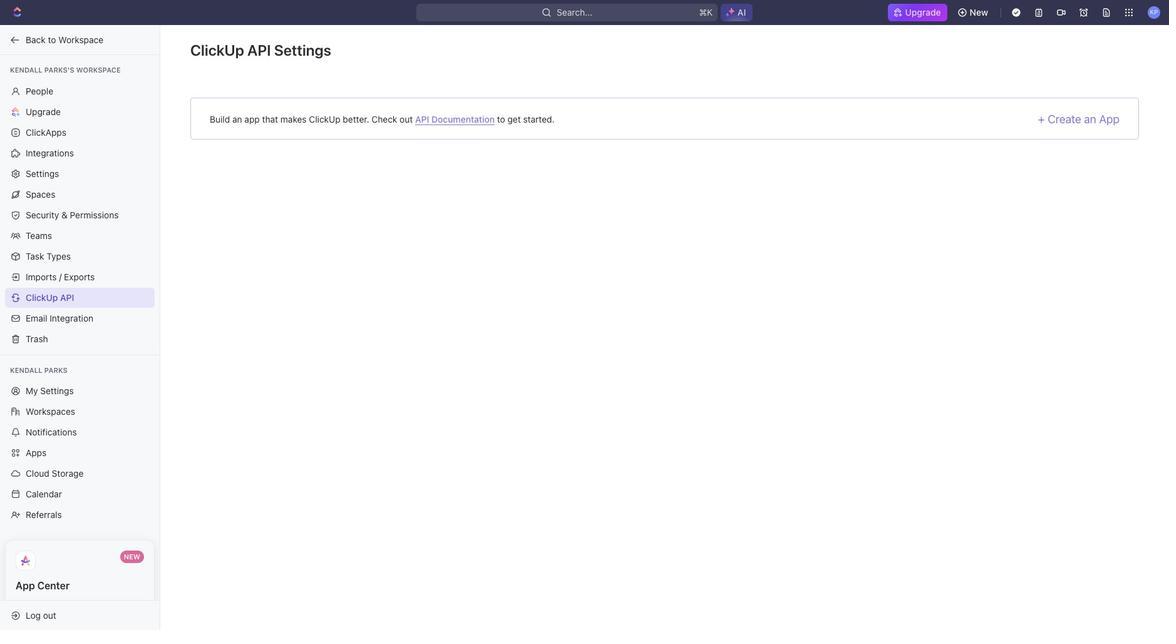 Task type: locate. For each thing, give the bounding box(es) containing it.
0 horizontal spatial to
[[48, 34, 56, 45]]

search...
[[557, 7, 593, 18]]

clickup inside "clickup api" link
[[26, 292, 58, 303]]

1 horizontal spatial an
[[1085, 113, 1097, 126]]

2 kendall from the top
[[10, 366, 42, 374]]

makes
[[281, 114, 307, 125]]

clickup api
[[26, 292, 74, 303]]

1 horizontal spatial api
[[247, 41, 271, 59]]

upgrade
[[906, 7, 942, 18], [26, 106, 61, 117]]

security & permissions
[[26, 210, 119, 220]]

clickup
[[190, 41, 244, 59], [309, 114, 341, 125], [26, 292, 58, 303]]

to
[[48, 34, 56, 45], [497, 114, 505, 125]]

&
[[61, 210, 68, 220]]

0 horizontal spatial upgrade link
[[5, 102, 155, 122]]

log out button
[[5, 606, 149, 626]]

clickup api link
[[5, 288, 155, 308]]

people link
[[5, 81, 155, 101]]

2 vertical spatial settings
[[40, 386, 74, 397]]

referrals link
[[5, 506, 155, 526]]

0 vertical spatial workspace
[[58, 34, 103, 45]]

referrals
[[26, 510, 62, 521]]

api
[[247, 41, 271, 59], [415, 114, 429, 125], [60, 292, 74, 303]]

notifications link
[[5, 423, 155, 443]]

started.
[[523, 114, 555, 125]]

upgrade link down people link
[[5, 102, 155, 122]]

app center
[[16, 581, 70, 592]]

0 horizontal spatial new
[[124, 553, 140, 561]]

an
[[1085, 113, 1097, 126], [232, 114, 242, 125]]

1 vertical spatial upgrade link
[[5, 102, 155, 122]]

1 vertical spatial settings
[[26, 168, 59, 179]]

types
[[47, 251, 71, 262]]

kendall parks
[[10, 366, 67, 374]]

1 horizontal spatial app
[[1100, 113, 1120, 126]]

api documentation link
[[415, 114, 495, 125]]

clickapps link
[[5, 122, 155, 143]]

workspace up kendall parks's workspace
[[58, 34, 103, 45]]

to right back
[[48, 34, 56, 45]]

1 kendall from the top
[[10, 66, 42, 74]]

out
[[400, 114, 413, 125], [43, 611, 56, 621]]

2 horizontal spatial clickup
[[309, 114, 341, 125]]

build
[[210, 114, 230, 125]]

1 vertical spatial out
[[43, 611, 56, 621]]

0 vertical spatial kendall
[[10, 66, 42, 74]]

1 vertical spatial kendall
[[10, 366, 42, 374]]

workspace inside 'button'
[[58, 34, 103, 45]]

1 vertical spatial api
[[415, 114, 429, 125]]

out right check
[[400, 114, 413, 125]]

apps link
[[5, 444, 155, 464]]

upgrade left new button
[[906, 7, 942, 18]]

workspace up people link
[[76, 66, 121, 74]]

/
[[59, 272, 62, 282]]

kendall up my
[[10, 366, 42, 374]]

settings
[[274, 41, 331, 59], [26, 168, 59, 179], [40, 386, 74, 397]]

my settings
[[26, 386, 74, 397]]

integrations link
[[5, 143, 155, 163]]

1 vertical spatial to
[[497, 114, 505, 125]]

0 vertical spatial to
[[48, 34, 56, 45]]

back to workspace
[[26, 34, 103, 45]]

1 vertical spatial app
[[16, 581, 35, 592]]

0 vertical spatial upgrade link
[[888, 4, 948, 21]]

back to workspace button
[[5, 30, 148, 50]]

out right log
[[43, 611, 56, 621]]

to left get
[[497, 114, 505, 125]]

+
[[1039, 113, 1046, 126]]

2 vertical spatial api
[[60, 292, 74, 303]]

clickup for clickup api settings
[[190, 41, 244, 59]]

center
[[37, 581, 70, 592]]

1 vertical spatial upgrade
[[26, 106, 61, 117]]

security
[[26, 210, 59, 220]]

my
[[26, 386, 38, 397]]

task types link
[[5, 247, 155, 267]]

kendall
[[10, 66, 42, 74], [10, 366, 42, 374]]

+ create an app
[[1039, 113, 1120, 126]]

0 horizontal spatial api
[[60, 292, 74, 303]]

2 vertical spatial clickup
[[26, 292, 58, 303]]

1 horizontal spatial clickup
[[190, 41, 244, 59]]

workspace for kendall parks's workspace
[[76, 66, 121, 74]]

teams link
[[5, 226, 155, 246]]

app
[[245, 114, 260, 125]]

workspace
[[58, 34, 103, 45], [76, 66, 121, 74]]

teams
[[26, 230, 52, 241]]

calendar link
[[5, 485, 155, 505]]

exports
[[64, 272, 95, 282]]

0 vertical spatial upgrade
[[906, 7, 942, 18]]

0 vertical spatial api
[[247, 41, 271, 59]]

apps
[[26, 448, 47, 459]]

email
[[26, 313, 47, 324]]

integrations
[[26, 148, 74, 158]]

0 horizontal spatial out
[[43, 611, 56, 621]]

0 horizontal spatial clickup
[[26, 292, 58, 303]]

imports
[[26, 272, 57, 282]]

app left the center
[[16, 581, 35, 592]]

cloud storage link
[[5, 464, 155, 484]]

trash link
[[5, 329, 155, 349]]

1 horizontal spatial new
[[970, 7, 989, 18]]

kendall up people
[[10, 66, 42, 74]]

upgrade up clickapps
[[26, 106, 61, 117]]

spaces
[[26, 189, 55, 200]]

ai button
[[721, 4, 753, 21]]

an left app
[[232, 114, 242, 125]]

app right create
[[1100, 113, 1120, 126]]

upgrade link
[[888, 4, 948, 21], [5, 102, 155, 122]]

0 vertical spatial new
[[970, 7, 989, 18]]

get
[[508, 114, 521, 125]]

parks
[[44, 366, 67, 374]]

0 vertical spatial out
[[400, 114, 413, 125]]

0 vertical spatial clickup
[[190, 41, 244, 59]]

spaces link
[[5, 185, 155, 205]]

upgrade link left new button
[[888, 4, 948, 21]]

task
[[26, 251, 44, 262]]

new
[[970, 7, 989, 18], [124, 553, 140, 561]]

an right create
[[1085, 113, 1097, 126]]

1 vertical spatial workspace
[[76, 66, 121, 74]]

kp button
[[1145, 3, 1165, 23]]

1 vertical spatial new
[[124, 553, 140, 561]]

app
[[1100, 113, 1120, 126], [16, 581, 35, 592]]

1 horizontal spatial out
[[400, 114, 413, 125]]

0 horizontal spatial app
[[16, 581, 35, 592]]



Task type: vqa. For each thing, say whether or not it's contained in the screenshot.
Back to Workspace button
yes



Task type: describe. For each thing, give the bounding box(es) containing it.
log
[[26, 611, 41, 621]]

notifications
[[26, 427, 77, 438]]

build an app that makes clickup better. check out api documentation to get started.
[[210, 114, 555, 125]]

clickapps
[[26, 127, 66, 138]]

cloud
[[26, 469, 49, 479]]

people
[[26, 86, 53, 96]]

create
[[1048, 113, 1082, 126]]

workspace for back to workspace
[[58, 34, 103, 45]]

kendall parks's workspace
[[10, 66, 121, 74]]

check
[[372, 114, 397, 125]]

kendall for people
[[10, 66, 42, 74]]

permissions
[[70, 210, 119, 220]]

1 horizontal spatial upgrade
[[906, 7, 942, 18]]

clickup api settings
[[190, 41, 331, 59]]

⌘k
[[699, 7, 713, 18]]

1 horizontal spatial to
[[497, 114, 505, 125]]

storage
[[52, 469, 84, 479]]

out inside button
[[43, 611, 56, 621]]

back
[[26, 34, 46, 45]]

new button
[[953, 3, 996, 23]]

clickup for clickup api
[[26, 292, 58, 303]]

workspaces link
[[5, 402, 155, 422]]

0 vertical spatial settings
[[274, 41, 331, 59]]

imports / exports
[[26, 272, 95, 282]]

1 horizontal spatial upgrade link
[[888, 4, 948, 21]]

to inside 'button'
[[48, 34, 56, 45]]

security & permissions link
[[5, 205, 155, 225]]

2 horizontal spatial api
[[415, 114, 429, 125]]

0 horizontal spatial an
[[232, 114, 242, 125]]

0 vertical spatial app
[[1100, 113, 1120, 126]]

kendall for my settings
[[10, 366, 42, 374]]

workspaces
[[26, 407, 75, 417]]

that
[[262, 114, 278, 125]]

email integration
[[26, 313, 93, 324]]

settings link
[[5, 164, 155, 184]]

new inside new button
[[970, 7, 989, 18]]

my settings link
[[5, 382, 155, 402]]

task types
[[26, 251, 71, 262]]

imports / exports link
[[5, 267, 155, 287]]

parks's
[[44, 66, 74, 74]]

cloud storage
[[26, 469, 84, 479]]

documentation
[[432, 114, 495, 125]]

kp
[[1151, 8, 1159, 16]]

log out
[[26, 611, 56, 621]]

api for clickup api settings
[[247, 41, 271, 59]]

better.
[[343, 114, 369, 125]]

integration
[[50, 313, 93, 324]]

ai
[[738, 7, 746, 18]]

email integration link
[[5, 309, 155, 329]]

0 horizontal spatial upgrade
[[26, 106, 61, 117]]

calendar
[[26, 489, 62, 500]]

trash
[[26, 334, 48, 344]]

api for clickup api
[[60, 292, 74, 303]]

1 vertical spatial clickup
[[309, 114, 341, 125]]



